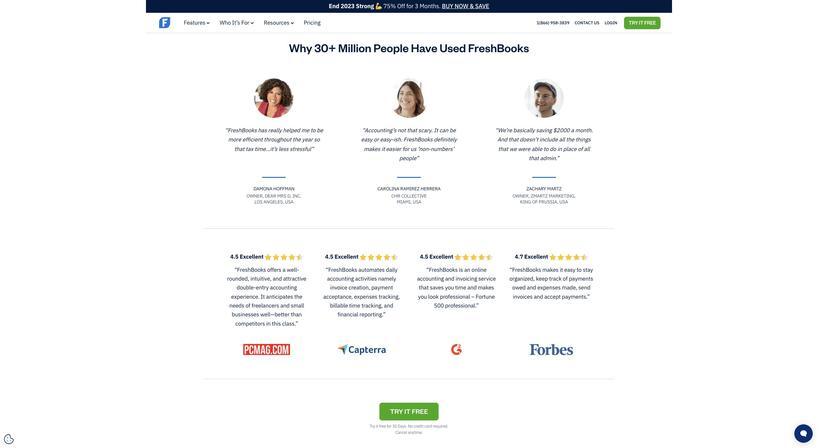 Task type: describe. For each thing, give the bounding box(es) containing it.
payments."
[[562, 294, 590, 301]]

for inside "accounting's not that scary. it can be easy or easy-ish. freshbooks definitely makes it easier for us 'non-numbers' people"
[[403, 146, 409, 153]]

strong
[[356, 2, 374, 10]]

inc.
[[293, 193, 301, 199]]

forbes logo 4.png image
[[530, 345, 573, 356]]

75%
[[384, 2, 396, 10]]

for
[[241, 19, 249, 26]]

try for try it free for 30 days. no credit card required. cancel anytime.
[[370, 425, 375, 430]]

easy inside "freshbooks makes it easy to stay organized, keep track of payments owed and expenses made, send invoices and accept payments."
[[564, 267, 576, 274]]

made,
[[562, 285, 577, 292]]

it inside "freshbooks offers a well- rounded, intuitive, and attractive double-entry accounting experience. it anticipates the needs of freelancers and small businesses well—better than competitors in this class."
[[261, 294, 265, 301]]

958-
[[550, 20, 560, 26]]

in inside "we're basically saving $2000 a month. and that doesn't include all the things that we were able to do in place of all that admin."
[[558, 146, 562, 153]]

of inside "we're basically saving $2000 a month. and that doesn't include all the things that we were able to do in place of all that admin."
[[578, 146, 583, 153]]

3839
[[560, 20, 570, 26]]

daily
[[386, 267, 398, 274]]

doesn't
[[520, 136, 538, 143]]

easy inside "accounting's not that scary. it can be easy or easy-ish. freshbooks definitely makes it easier for us 'non-numbers' people"
[[361, 136, 373, 143]]

intuitive,
[[251, 276, 272, 283]]

invoice
[[330, 285, 347, 292]]

professional
[[440, 294, 470, 301]]

throughout
[[264, 136, 291, 143]]

excellent for automates
[[335, 254, 358, 261]]

days.
[[398, 425, 407, 430]]

"freshbooks for offers
[[235, 267, 266, 274]]

time…it's
[[255, 146, 277, 153]]

login
[[605, 20, 617, 26]]

cancel
[[396, 431, 407, 436]]

in inside "freshbooks offers a well- rounded, intuitive, and attractive double-entry accounting experience. it anticipates the needs of freelancers and small businesses well—better than competitors in this class."
[[266, 321, 271, 328]]

"we're
[[495, 127, 512, 134]]

"freshbooks for automates
[[326, 267, 357, 274]]

we
[[510, 146, 517, 153]]

send
[[579, 285, 591, 292]]

logo capterra.png image
[[337, 345, 386, 356]]

try it free link
[[624, 17, 661, 29]]

collective
[[401, 193, 427, 199]]

end 2023 strong 💪 75% off for 3 months. buy now & save
[[329, 2, 489, 10]]

1 horizontal spatial freshbooks
[[468, 40, 529, 55]]

makes inside "freshbooks makes it easy to stay organized, keep track of payments owed and expenses made, send invoices and accept payments."
[[542, 267, 559, 274]]

why 30+ million people have used freshbooks
[[289, 40, 529, 55]]

expenses inside "freshbooks automates daily accounting activities namely invoice creation, payment acceptance, expenses tracking, billable time tracking, and financial reporting."
[[354, 294, 377, 301]]

4.5 excellent for accounting
[[420, 254, 455, 261]]

accounting inside "freshbooks offers a well- rounded, intuitive, and attractive double-entry accounting experience. it anticipates the needs of freelancers and small businesses well—better than competitors in this class."
[[270, 285, 297, 292]]

features
[[184, 19, 205, 26]]

1 horizontal spatial you
[[445, 285, 454, 292]]

"freshbooks automates daily accounting activities namely invoice creation, payment acceptance, expenses tracking, billable time tracking, and financial reporting."
[[323, 267, 400, 319]]

so
[[314, 136, 320, 143]]

free
[[644, 20, 656, 26]]

usa inside damona hoffman owner, dear mrs d, inc. los angeles, usa
[[285, 199, 294, 205]]

namely
[[378, 276, 396, 283]]

organized,
[[510, 276, 535, 283]]

it inside "accounting's not that scary. it can be easy or easy-ish. freshbooks definitely makes it easier for us 'non-numbers' people"
[[382, 146, 385, 153]]

now
[[455, 2, 468, 10]]

it inside try it free link
[[639, 20, 644, 26]]

to inside "we're basically saving $2000 a month. and that doesn't include all the things that we were able to do in place of all that admin."
[[544, 146, 549, 153]]

prussia,
[[539, 199, 559, 205]]

owed
[[512, 285, 526, 292]]

ramirez
[[400, 186, 420, 192]]

try it free for 30 days. no credit card required. cancel anytime.
[[370, 425, 448, 436]]

freelancers
[[252, 303, 279, 310]]

the inside "we're basically saving $2000 a month. and that doesn't include all the things that we were able to do in place of all that admin."
[[566, 136, 574, 143]]

hoffman
[[273, 186, 295, 192]]

small
[[291, 303, 304, 310]]

excellent for makes
[[524, 254, 548, 261]]

login link
[[605, 19, 617, 27]]

financial
[[338, 312, 358, 319]]

contact us
[[575, 20, 600, 26]]

"freshbooks has really helped me to be more efficient throughout the year so that tax time…it's less stressful"
[[225, 127, 323, 153]]

no
[[408, 425, 413, 430]]

businesses
[[232, 312, 259, 319]]

include
[[540, 136, 558, 143]]

definitely
[[434, 136, 457, 143]]

and inside "freshbooks automates daily accounting activities namely invoice creation, payment acceptance, expenses tracking, billable time tracking, and financial reporting."
[[384, 303, 393, 310]]

1 horizontal spatial all
[[584, 146, 590, 153]]

accept
[[544, 294, 561, 301]]

chr
[[391, 193, 400, 199]]

and right owed
[[527, 285, 536, 292]]

4.5 for "freshbooks is an online accounting and invoicing service that saves you time and makes you look professional – fortune 500 professional."
[[420, 254, 428, 261]]

that down the "able"
[[529, 155, 539, 162]]

track
[[549, 276, 562, 283]]

month.
[[575, 127, 593, 134]]

and
[[498, 136, 507, 143]]

and up –
[[468, 285, 477, 292]]

who it's for
[[220, 19, 249, 26]]

makes for easy
[[364, 146, 380, 153]]

star rating image for an
[[455, 254, 493, 261]]

of inside "freshbooks makes it easy to stay organized, keep track of payments owed and expenses made, send invoices and accept payments."
[[563, 276, 568, 283]]

fortune
[[476, 294, 495, 301]]

has
[[258, 127, 267, 134]]

saves
[[430, 285, 444, 292]]

accounting inside "freshbooks automates daily accounting activities namely invoice creation, payment acceptance, expenses tracking, billable time tracking, and financial reporting."
[[327, 276, 354, 283]]

card
[[425, 425, 432, 430]]

experience.
[[231, 294, 260, 301]]

"freshbooks offers a well- rounded, intuitive, and attractive double-entry accounting experience. it anticipates the needs of freelancers and small businesses well—better than competitors in this class."
[[227, 267, 306, 328]]

angeles,
[[264, 199, 284, 205]]

more
[[228, 136, 241, 143]]

required.
[[433, 425, 448, 430]]

time inside "freshbooks automates daily accounting activities namely invoice creation, payment acceptance, expenses tracking, billable time tracking, and financial reporting."
[[349, 303, 360, 310]]

of inside "freshbooks offers a well- rounded, intuitive, and attractive double-entry accounting experience. it anticipates the needs of freelancers and small businesses well—better than competitors in this class."
[[246, 303, 250, 310]]

who
[[220, 19, 231, 26]]

try
[[390, 408, 403, 416]]

tax
[[246, 146, 253, 153]]

admin."
[[540, 155, 559, 162]]

it
[[405, 408, 411, 416]]

star rating image for daily
[[360, 254, 398, 261]]

"accounting's
[[362, 127, 396, 134]]

automates
[[359, 267, 385, 274]]

4.5 for "freshbooks automates daily accounting activities namely invoice creation, payment acceptance, expenses tracking, billable time tracking, and financial reporting."
[[325, 254, 333, 261]]

contact us link
[[575, 19, 600, 27]]

zachary
[[527, 186, 546, 192]]

an
[[464, 267, 470, 274]]

be for "accounting's not that scary. it can be easy or easy-ish. freshbooks definitely makes it easier for us 'non-numbers' people"
[[450, 127, 456, 134]]

cookie consent banner dialog
[[5, 368, 104, 444]]

competitors
[[235, 321, 265, 328]]

class."
[[282, 321, 298, 328]]

excellent for offers
[[240, 254, 264, 261]]

resources link
[[264, 19, 294, 26]]

this
[[272, 321, 281, 328]]

1(866) 958-3839 link
[[537, 20, 570, 26]]

contact
[[575, 20, 593, 26]]

offers
[[267, 267, 281, 274]]

a inside "we're basically saving $2000 a month. and that doesn't include all the things that we were able to do in place of all that admin."
[[571, 127, 574, 134]]

0 horizontal spatial you
[[418, 294, 427, 301]]

numbers'
[[431, 146, 454, 153]]



Task type: vqa. For each thing, say whether or not it's contained in the screenshot.


Task type: locate. For each thing, give the bounding box(es) containing it.
1 horizontal spatial a
[[571, 127, 574, 134]]

"accounting's not that scary. it can be easy or easy-ish. freshbooks definitely makes it easier for us 'non-numbers' people"
[[361, 127, 457, 162]]

"freshbooks for has
[[225, 127, 257, 134]]

1 vertical spatial all
[[584, 146, 590, 153]]

for inside try it free for 30 days. no credit card required. cancel anytime.
[[387, 425, 392, 430]]

pricing
[[304, 19, 321, 26]]

0 horizontal spatial expenses
[[354, 294, 377, 301]]

time
[[455, 285, 466, 292], [349, 303, 360, 310]]

be up so
[[317, 127, 323, 134]]

2 owner, from the left
[[513, 193, 530, 199]]

easy left or
[[361, 136, 373, 143]]

me
[[301, 127, 309, 134]]

anticipates
[[266, 294, 293, 301]]

3 usa from the left
[[560, 199, 568, 205]]

1 horizontal spatial it
[[434, 127, 438, 134]]

year
[[302, 136, 313, 143]]

0 horizontal spatial to
[[311, 127, 316, 134]]

"freshbooks up more
[[225, 127, 257, 134]]

buy now & save link
[[442, 2, 489, 10]]

0 vertical spatial time
[[455, 285, 466, 292]]

2 horizontal spatial accounting
[[417, 276, 444, 283]]

the up small
[[294, 294, 302, 301]]

owner,
[[247, 193, 264, 199], [513, 193, 530, 199]]

to left stay
[[577, 267, 582, 274]]

time up professional
[[455, 285, 466, 292]]

0 horizontal spatial in
[[266, 321, 271, 328]]

1 horizontal spatial time
[[455, 285, 466, 292]]

1 vertical spatial expenses
[[354, 294, 377, 301]]

of right 'track'
[[563, 276, 568, 283]]

the inside "freshbooks offers a well- rounded, intuitive, and attractive double-entry accounting experience. it anticipates the needs of freelancers and small businesses well—better than competitors in this class."
[[294, 294, 302, 301]]

2 horizontal spatial makes
[[542, 267, 559, 274]]

star rating image up stay
[[550, 254, 588, 261]]

0 horizontal spatial freshbooks
[[404, 136, 433, 143]]

30+
[[314, 40, 336, 55]]

be inside "freshbooks has really helped me to be more efficient throughout the year so that tax time…it's less stressful"
[[317, 127, 323, 134]]

0 horizontal spatial 4.5
[[230, 254, 239, 261]]

4 excellent from the left
[[524, 254, 548, 261]]

excellent up intuitive,
[[240, 254, 264, 261]]

carolina
[[378, 186, 399, 192]]

1(866) 958-3839
[[537, 20, 570, 26]]

"freshbooks is an online accounting and invoicing service that saves you time and makes you look professional – fortune 500 professional."
[[417, 267, 496, 310]]

and left accept
[[534, 294, 543, 301]]

creation,
[[349, 285, 370, 292]]

that inside "freshbooks has really helped me to be more efficient throughout the year so that tax time…it's less stressful"
[[234, 146, 244, 153]]

easy
[[361, 136, 373, 143], [564, 267, 576, 274]]

usa right prussia,
[[560, 199, 568, 205]]

owner, inside damona hoffman owner, dear mrs d, inc. los angeles, usa
[[247, 193, 264, 199]]

1 horizontal spatial expenses
[[538, 285, 561, 292]]

0 vertical spatial easy
[[361, 136, 373, 143]]

and down anticipates
[[280, 303, 290, 310]]

4.5 excellent for rounded,
[[230, 254, 265, 261]]

expenses up accept
[[538, 285, 561, 292]]

payment
[[371, 285, 393, 292]]

us
[[594, 20, 600, 26]]

of inside zachary martz owner, zmartz marketing, king of prussia, usa
[[532, 199, 538, 205]]

1 vertical spatial makes
[[542, 267, 559, 274]]

try it free
[[390, 408, 428, 416]]

not
[[398, 127, 406, 134]]

1 vertical spatial you
[[418, 294, 427, 301]]

and up reporting." on the left of page
[[384, 303, 393, 310]]

2 be from the left
[[450, 127, 456, 134]]

that down and at the right
[[498, 146, 508, 153]]

"freshbooks up "organized,"
[[510, 267, 541, 274]]

makes inside "accounting's not that scary. it can be easy or easy-ish. freshbooks definitely makes it easier for us 'non-numbers' people"
[[364, 146, 380, 153]]

you up professional
[[445, 285, 454, 292]]

4.5 for "freshbooks offers a well- rounded, intuitive, and attractive double-entry accounting experience. it anticipates the needs of freelancers and small businesses well—better than competitors in this class."
[[230, 254, 239, 261]]

well—better
[[260, 312, 290, 319]]

free
[[379, 425, 386, 430]]

makes up fortune
[[478, 285, 494, 292]]

3 excellent from the left
[[430, 254, 453, 261]]

do
[[550, 146, 556, 153]]

1 vertical spatial a
[[283, 267, 286, 274]]

that left saves
[[419, 285, 429, 292]]

it left can
[[434, 127, 438, 134]]

it down entry
[[261, 294, 265, 301]]

resources
[[264, 19, 289, 26]]

and down offers
[[273, 276, 282, 283]]

0 horizontal spatial be
[[317, 127, 323, 134]]

0 horizontal spatial time
[[349, 303, 360, 310]]

2 horizontal spatial usa
[[560, 199, 568, 205]]

for left us on the top of page
[[403, 146, 409, 153]]

1 excellent from the left
[[240, 254, 264, 261]]

be
[[317, 127, 323, 134], [450, 127, 456, 134]]

pricing link
[[304, 19, 321, 26]]

0 vertical spatial tracking,
[[379, 294, 400, 301]]

anytime.
[[408, 431, 423, 436]]

1 horizontal spatial 4.5
[[325, 254, 333, 261]]

"freshbooks up saves
[[426, 267, 458, 274]]

1 vertical spatial tracking,
[[362, 303, 383, 310]]

it up 'track'
[[560, 267, 563, 274]]

accounting up the "invoice"
[[327, 276, 354, 283]]

4.5 excellent for activities
[[325, 254, 360, 261]]

excellent up activities
[[335, 254, 358, 261]]

1 vertical spatial time
[[349, 303, 360, 310]]

a right $2000
[[571, 127, 574, 134]]

0 horizontal spatial it
[[261, 294, 265, 301]]

1 horizontal spatial makes
[[478, 285, 494, 292]]

owner, for time…it's
[[247, 193, 264, 199]]

zmartz
[[531, 193, 548, 199]]

3 4.5 excellent from the left
[[420, 254, 455, 261]]

"freshbooks for is
[[426, 267, 458, 274]]

0 horizontal spatial usa
[[285, 199, 294, 205]]

reporting."
[[360, 312, 386, 319]]

buy
[[442, 2, 453, 10]]

rounded,
[[227, 276, 249, 283]]

that right not
[[407, 127, 417, 134]]

owner, down damona
[[247, 193, 264, 199]]

3
[[415, 2, 418, 10]]

excellent right the 4.7
[[524, 254, 548, 261]]

for left 3
[[406, 2, 414, 10]]

time up financial
[[349, 303, 360, 310]]

0 horizontal spatial easy
[[361, 136, 373, 143]]

star rating image up well-
[[265, 254, 303, 261]]

4.5 excellent up rounded,
[[230, 254, 265, 261]]

be for "freshbooks has really helped me to be more efficient throughout the year so that tax time…it's less stressful"
[[317, 127, 323, 134]]

star rating image
[[265, 254, 303, 261], [360, 254, 398, 261], [455, 254, 493, 261], [550, 254, 588, 261]]

is
[[459, 267, 463, 274]]

credit
[[414, 425, 424, 430]]

0 vertical spatial you
[[445, 285, 454, 292]]

king
[[520, 199, 531, 205]]

owner, inside zachary martz owner, zmartz marketing, king of prussia, usa
[[513, 193, 530, 199]]

1 horizontal spatial in
[[558, 146, 562, 153]]

try inside try it free for 30 days. no credit card required. cancel anytime.
[[370, 425, 375, 430]]

excellent up saves
[[430, 254, 453, 261]]

0 horizontal spatial makes
[[364, 146, 380, 153]]

1 horizontal spatial 4.5 excellent
[[325, 254, 360, 261]]

be inside "accounting's not that scary. it can be easy or easy-ish. freshbooks definitely makes it easier for us 'non-numbers' people"
[[450, 127, 456, 134]]

that inside "freshbooks is an online accounting and invoicing service that saves you time and makes you look professional – fortune 500 professional."
[[419, 285, 429, 292]]

1 horizontal spatial usa
[[413, 199, 421, 205]]

saving
[[536, 127, 552, 134]]

2 usa from the left
[[413, 199, 421, 205]]

professional."
[[445, 303, 479, 310]]

or
[[374, 136, 379, 143]]

to left do
[[544, 146, 549, 153]]

free
[[412, 408, 428, 416]]

2 horizontal spatial to
[[577, 267, 582, 274]]

usa right miami,
[[413, 199, 421, 205]]

1 4.5 excellent from the left
[[230, 254, 265, 261]]

0 vertical spatial in
[[558, 146, 562, 153]]

500
[[434, 303, 444, 310]]

1 vertical spatial easy
[[564, 267, 576, 274]]

1 horizontal spatial accounting
[[327, 276, 354, 283]]

"freshbooks up the "invoice"
[[326, 267, 357, 274]]

keep
[[536, 276, 548, 283]]

the inside "freshbooks has really helped me to be more efficient throughout the year so that tax time…it's less stressful"
[[293, 136, 301, 143]]

0 horizontal spatial owner,
[[247, 193, 264, 199]]

in left 'this'
[[266, 321, 271, 328]]

off
[[397, 2, 405, 10]]

you left look
[[418, 294, 427, 301]]

for
[[406, 2, 414, 10], [403, 146, 409, 153], [387, 425, 392, 430]]

&
[[470, 2, 474, 10]]

it inside "freshbooks makes it easy to stay organized, keep track of payments owed and expenses made, send invoices and accept payments."
[[560, 267, 563, 274]]

it left free
[[639, 20, 644, 26]]

it's
[[232, 19, 240, 26]]

star rating image for a
[[265, 254, 303, 261]]

less
[[279, 146, 289, 153]]

1 vertical spatial try
[[370, 425, 375, 430]]

star rating image for it
[[550, 254, 588, 261]]

it inside "accounting's not that scary. it can be easy or easy-ish. freshbooks definitely makes it easier for us 'non-numbers' people"
[[434, 127, 438, 134]]

0 vertical spatial for
[[406, 2, 414, 10]]

than
[[291, 312, 302, 319]]

of right the king
[[532, 199, 538, 205]]

expenses inside "freshbooks makes it easy to stay organized, keep track of payments owed and expenses made, send invoices and accept payments."
[[538, 285, 561, 292]]

be right can
[[450, 127, 456, 134]]

tracking, down payment
[[379, 294, 400, 301]]

"freshbooks inside "freshbooks makes it easy to stay organized, keep track of payments owed and expenses made, send invoices and accept payments."
[[510, 267, 541, 274]]

payments
[[569, 276, 593, 283]]

time inside "freshbooks is an online accounting and invoicing service that saves you time and makes you look professional – fortune 500 professional."
[[455, 285, 466, 292]]

0 vertical spatial try
[[629, 20, 638, 26]]

it
[[639, 20, 644, 26], [382, 146, 385, 153], [560, 267, 563, 274], [376, 425, 378, 430]]

2 4.5 excellent from the left
[[325, 254, 360, 261]]

"freshbooks inside "freshbooks is an online accounting and invoicing service that saves you time and makes you look professional – fortune 500 professional."
[[426, 267, 458, 274]]

try inside try it free link
[[629, 20, 638, 26]]

0 horizontal spatial accounting
[[270, 285, 297, 292]]

stressful"
[[290, 146, 314, 153]]

2 star rating image from the left
[[360, 254, 398, 261]]

3 star rating image from the left
[[455, 254, 493, 261]]

service
[[479, 276, 496, 283]]

easy up payments
[[564, 267, 576, 274]]

people"
[[399, 155, 419, 162]]

0 horizontal spatial all
[[559, 136, 565, 143]]

0 horizontal spatial 4.5 excellent
[[230, 254, 265, 261]]

excellent for is
[[430, 254, 453, 261]]

2 vertical spatial makes
[[478, 285, 494, 292]]

the up stressful"
[[293, 136, 301, 143]]

that inside "accounting's not that scary. it can be easy or easy-ish. freshbooks definitely makes it easier for us 'non-numbers' people"
[[407, 127, 417, 134]]

0 vertical spatial a
[[571, 127, 574, 134]]

miami,
[[397, 199, 412, 205]]

of down the things at the top right
[[578, 146, 583, 153]]

2 4.5 from the left
[[325, 254, 333, 261]]

that left tax
[[234, 146, 244, 153]]

1 owner, from the left
[[247, 193, 264, 199]]

"freshbooks for makes
[[510, 267, 541, 274]]

a inside "freshbooks offers a well- rounded, intuitive, and attractive double-entry accounting experience. it anticipates the needs of freelancers and small businesses well—better than competitors in this class."
[[283, 267, 286, 274]]

to inside "freshbooks makes it easy to stay organized, keep track of payments owed and expenses made, send invoices and accept payments."
[[577, 267, 582, 274]]

makes down or
[[364, 146, 380, 153]]

2 excellent from the left
[[335, 254, 358, 261]]

2 horizontal spatial 4.5
[[420, 254, 428, 261]]

freshbooks inside "accounting's not that scary. it can be easy or easy-ish. freshbooks definitely makes it easier for us 'non-numbers' people"
[[404, 136, 433, 143]]

freshbooks logo image
[[159, 16, 210, 29]]

makes
[[364, 146, 380, 153], [542, 267, 559, 274], [478, 285, 494, 292]]

all
[[559, 136, 565, 143], [584, 146, 590, 153]]

tracking,
[[379, 294, 400, 301], [362, 303, 383, 310]]

cookie preferences image
[[4, 435, 14, 445]]

1 vertical spatial for
[[403, 146, 409, 153]]

accounting up saves
[[417, 276, 444, 283]]

in
[[558, 146, 562, 153], [266, 321, 271, 328]]

0 vertical spatial expenses
[[538, 285, 561, 292]]

well-
[[287, 267, 299, 274]]

able
[[532, 146, 542, 153]]

of up businesses
[[246, 303, 250, 310]]

helped
[[283, 127, 300, 134]]

0 vertical spatial all
[[559, 136, 565, 143]]

"freshbooks inside "freshbooks has really helped me to be more efficient throughout the year so that tax time…it's less stressful"
[[225, 127, 257, 134]]

–
[[471, 294, 475, 301]]

accounting inside "freshbooks is an online accounting and invoicing service that saves you time and makes you look professional – fortune 500 professional."
[[417, 276, 444, 283]]

all down the things at the top right
[[584, 146, 590, 153]]

4.5 excellent up the "invoice"
[[325, 254, 360, 261]]

to right me
[[311, 127, 316, 134]]

usa down hoffman
[[285, 199, 294, 205]]

look
[[428, 294, 439, 301]]

1 horizontal spatial owner,
[[513, 193, 530, 199]]

0 horizontal spatial try
[[370, 425, 375, 430]]

1 vertical spatial to
[[544, 146, 549, 153]]

that up we
[[509, 136, 519, 143]]

star rating image up online
[[455, 254, 493, 261]]

star rating image up automates
[[360, 254, 398, 261]]

owner, for were
[[513, 193, 530, 199]]

expenses down the creation,
[[354, 294, 377, 301]]

0 vertical spatial to
[[311, 127, 316, 134]]

1 vertical spatial it
[[261, 294, 265, 301]]

all down $2000
[[559, 136, 565, 143]]

4.5 excellent
[[230, 254, 265, 261], [325, 254, 360, 261], [420, 254, 455, 261]]

to
[[311, 127, 316, 134], [544, 146, 549, 153], [577, 267, 582, 274]]

you
[[445, 285, 454, 292], [418, 294, 427, 301]]

1 usa from the left
[[285, 199, 294, 205]]

try left the free
[[370, 425, 375, 430]]

2 horizontal spatial 4.5 excellent
[[420, 254, 455, 261]]

it inside try it free for 30 days. no credit card required. cancel anytime.
[[376, 425, 378, 430]]

1 4.5 from the left
[[230, 254, 239, 261]]

30
[[392, 425, 397, 430]]

1 horizontal spatial be
[[450, 127, 456, 134]]

"freshbooks up intuitive,
[[235, 267, 266, 274]]

💪
[[375, 2, 382, 10]]

makes up 'track'
[[542, 267, 559, 274]]

stay
[[583, 267, 593, 274]]

1 vertical spatial freshbooks
[[404, 136, 433, 143]]

herrera
[[421, 186, 441, 192]]

it down easy-
[[382, 146, 385, 153]]

logo pc mag.png image
[[243, 345, 290, 356]]

in right do
[[558, 146, 562, 153]]

try for try it free
[[629, 20, 638, 26]]

1 vertical spatial in
[[266, 321, 271, 328]]

"freshbooks inside "freshbooks automates daily accounting activities namely invoice creation, payment acceptance, expenses tracking, billable time tracking, and financial reporting."
[[326, 267, 357, 274]]

and left invoicing
[[445, 276, 455, 283]]

things
[[576, 136, 591, 143]]

2 vertical spatial for
[[387, 425, 392, 430]]

try
[[629, 20, 638, 26], [370, 425, 375, 430]]

1(866)
[[537, 20, 549, 26]]

3 4.5 from the left
[[420, 254, 428, 261]]

0 vertical spatial freshbooks
[[468, 40, 529, 55]]

save
[[475, 2, 489, 10]]

attractive
[[283, 276, 306, 283]]

needs
[[229, 303, 244, 310]]

2023
[[341, 2, 355, 10]]

"freshbooks inside "freshbooks offers a well- rounded, intuitive, and attractive double-entry accounting experience. it anticipates the needs of freelancers and small businesses well—better than competitors in this class."
[[235, 267, 266, 274]]

1 horizontal spatial easy
[[564, 267, 576, 274]]

a left well-
[[283, 267, 286, 274]]

usa inside zachary martz owner, zmartz marketing, king of prussia, usa
[[560, 199, 568, 205]]

0 horizontal spatial a
[[283, 267, 286, 274]]

makes inside "freshbooks is an online accounting and invoicing service that saves you time and makes you look professional – fortune 500 professional."
[[478, 285, 494, 292]]

2 vertical spatial to
[[577, 267, 582, 274]]

try left free
[[629, 20, 638, 26]]

the up the place
[[566, 136, 574, 143]]

1 horizontal spatial to
[[544, 146, 549, 153]]

makes for service
[[478, 285, 494, 292]]

1 star rating image from the left
[[265, 254, 303, 261]]

it left the free
[[376, 425, 378, 430]]

usa inside carolina ramirez herrera chr collective miami, usa
[[413, 199, 421, 205]]

0 vertical spatial makes
[[364, 146, 380, 153]]

for left 30
[[387, 425, 392, 430]]

1 be from the left
[[317, 127, 323, 134]]

4 star rating image from the left
[[550, 254, 588, 261]]

to inside "freshbooks has really helped me to be more efficient throughout the year so that tax time…it's less stressful"
[[311, 127, 316, 134]]

carolina ramirez herrera chr collective miami, usa
[[378, 186, 441, 205]]

accounting up anticipates
[[270, 285, 297, 292]]

tracking, up reporting." on the left of page
[[362, 303, 383, 310]]

1 horizontal spatial try
[[629, 20, 638, 26]]

logo g2 e1671654233587.png image
[[451, 345, 462, 356]]

4.5 excellent up saves
[[420, 254, 455, 261]]

owner, down zachary
[[513, 193, 530, 199]]

0 vertical spatial it
[[434, 127, 438, 134]]



